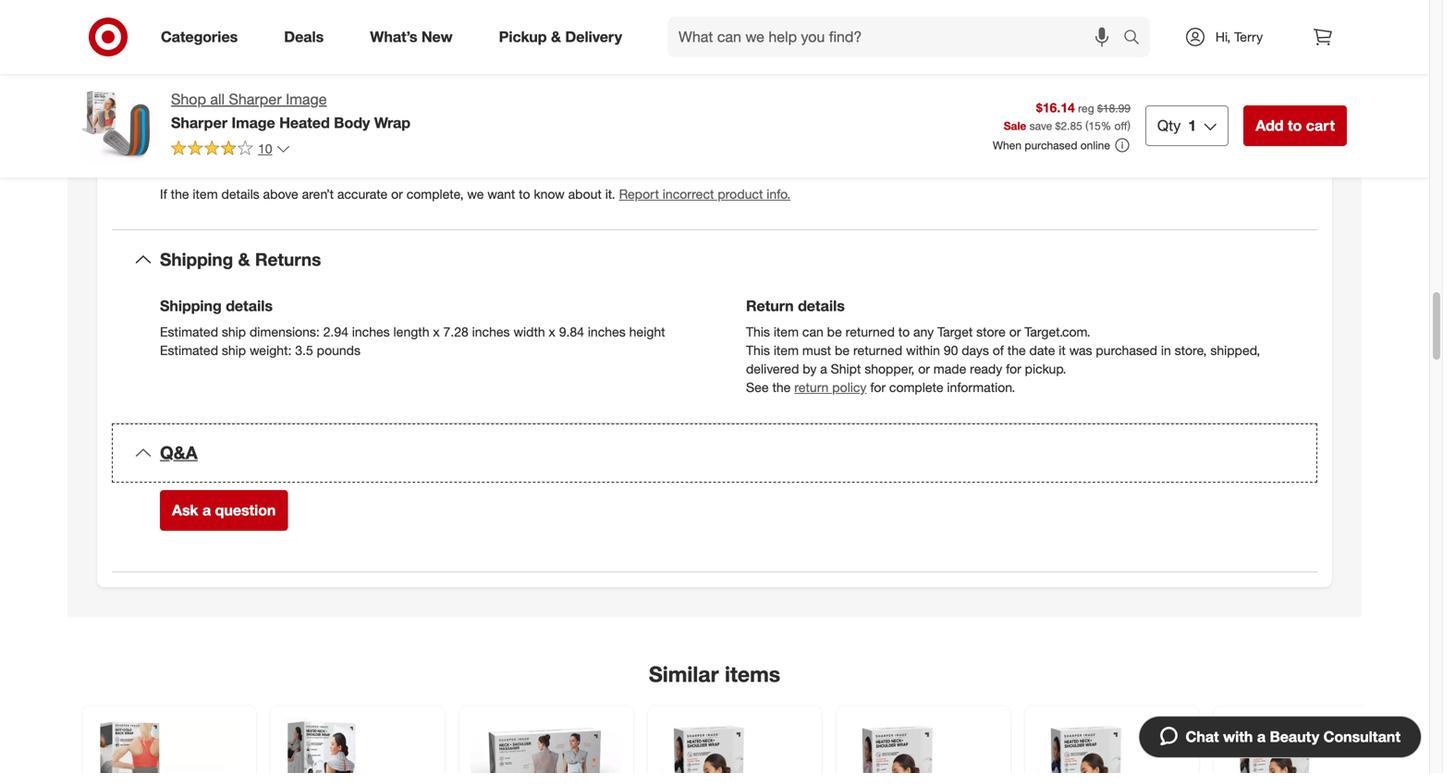 Task type: vqa. For each thing, say whether or not it's contained in the screenshot.
Consultant
yes



Task type: locate. For each thing, give the bounding box(es) containing it.
1 vertical spatial estimated
[[160, 342, 218, 358]]

1 vertical spatial ship
[[222, 342, 246, 358]]

to inside return details this item can be returned to any target store or target.com. this item must be returned within 90 days of the date it was purchased in store, shipped, delivered by a shipt shopper, or made ready for pickup. see the return policy for complete information.
[[899, 324, 910, 340]]

&
[[551, 28, 561, 46], [238, 249, 250, 270]]

inches right "9.84"
[[588, 324, 626, 340]]

1 vertical spatial or
[[1010, 324, 1022, 340]]

0 vertical spatial &
[[551, 28, 561, 46]]

0 vertical spatial a
[[821, 361, 828, 377]]

ship left dimensions:
[[222, 324, 246, 340]]

the right if
[[171, 186, 189, 202]]

estimated down shipping & returns
[[160, 324, 218, 340]]

inches right 2.94
[[352, 324, 390, 340]]

2 horizontal spatial or
[[1010, 324, 1022, 340]]

deals
[[284, 28, 324, 46]]

or
[[391, 186, 403, 202], [1010, 324, 1022, 340], [919, 361, 931, 377]]

a right by
[[821, 361, 828, 377]]

product
[[718, 186, 763, 202]]

2 horizontal spatial a
[[1258, 728, 1266, 746]]

length
[[394, 324, 430, 340]]

0 horizontal spatial x
[[433, 324, 440, 340]]

details up dimensions:
[[226, 297, 273, 315]]

want
[[488, 186, 516, 202]]

details up can
[[798, 297, 845, 315]]

this up delivered
[[747, 342, 770, 358]]

0 vertical spatial or
[[391, 186, 403, 202]]

0 vertical spatial for
[[1007, 361, 1022, 377]]

details for shipping
[[226, 297, 273, 315]]

0 horizontal spatial for
[[871, 379, 886, 395]]

& for shipping
[[238, 249, 250, 270]]

details left the above
[[222, 186, 260, 202]]

2 horizontal spatial inches
[[588, 324, 626, 340]]

sharper image heated neck and shoulder aromatherapy lavender scented hot/cold body wrap image
[[282, 718, 434, 773]]

or right "store"
[[1010, 324, 1022, 340]]

or right the "accurate"
[[391, 186, 403, 202]]

this down return
[[747, 324, 770, 340]]

x left "9.84"
[[549, 324, 556, 340]]

& right "pickup" in the top of the page
[[551, 28, 561, 46]]

details inside return details this item can be returned to any target store or target.com. this item must be returned within 90 days of the date it was purchased in store, shipped, delivered by a shipt shopper, or made ready for pickup. see the return policy for complete information.
[[798, 297, 845, 315]]

0 horizontal spatial inches
[[352, 324, 390, 340]]

in
[[1162, 342, 1172, 358]]

1 horizontal spatial the
[[773, 379, 791, 395]]

image up 10
[[232, 114, 275, 132]]

heated
[[279, 114, 330, 132]]

what's new link
[[355, 17, 476, 57]]

the right of at the top of page
[[1008, 342, 1026, 358]]

(
[[1086, 119, 1089, 133]]

chat with a beauty consultant button
[[1139, 716, 1423, 759]]

2 vertical spatial to
[[899, 324, 910, 340]]

item right if
[[193, 186, 218, 202]]

what's new
[[370, 28, 453, 46]]

chat with a beauty consultant
[[1186, 728, 1401, 746]]

what's
[[370, 28, 418, 46]]

be right can
[[828, 324, 843, 340]]

return details this item can be returned to any target store or target.com. this item must be returned within 90 days of the date it was purchased in store, shipped, delivered by a shipt shopper, or made ready for pickup. see the return policy for complete information.
[[747, 297, 1261, 395]]

)
[[1128, 119, 1131, 133]]

target.com.
[[1025, 324, 1091, 340]]

1 vertical spatial returned
[[854, 342, 903, 358]]

a right with
[[1258, 728, 1266, 746]]

1 vertical spatial &
[[238, 249, 250, 270]]

1 vertical spatial the
[[1008, 342, 1026, 358]]

delivered
[[747, 361, 800, 377]]

the down delivered
[[773, 379, 791, 395]]

we
[[468, 186, 484, 202]]

1 vertical spatial purchased
[[1097, 342, 1158, 358]]

items
[[725, 661, 781, 687]]

: left imported
[[198, 126, 201, 142]]

& inside shipping & returns dropdown button
[[238, 249, 250, 270]]

item left can
[[774, 324, 799, 340]]

0 horizontal spatial a
[[203, 501, 211, 519]]

ask a question
[[172, 501, 276, 519]]

the
[[171, 186, 189, 202], [1008, 342, 1026, 358], [773, 379, 791, 395]]

delivery
[[566, 28, 623, 46]]

02-
[[317, 69, 337, 86]]

1 vertical spatial shipping
[[160, 297, 222, 315]]

What can we help you find? suggestions appear below search field
[[668, 17, 1129, 57]]

: left 082-
[[283, 69, 287, 86]]

incorrect
[[663, 186, 715, 202]]

origin
[[160, 126, 198, 142]]

categories link
[[145, 17, 261, 57]]

1 horizontal spatial purchased
[[1097, 342, 1158, 358]]

to right want
[[519, 186, 531, 202]]

1 horizontal spatial for
[[1007, 361, 1022, 377]]

0 horizontal spatial to
[[519, 186, 531, 202]]

1 vertical spatial image
[[232, 114, 275, 132]]

new
[[422, 28, 453, 46]]

1 vertical spatial for
[[871, 379, 886, 395]]

item
[[193, 186, 218, 202], [774, 324, 799, 340], [774, 342, 799, 358]]

estimated
[[160, 324, 218, 340], [160, 342, 218, 358]]

shipping for shipping details estimated ship dimensions: 2.94 inches length x 7.28 inches width x 9.84 inches height estimated ship weight: 3.5 pounds
[[160, 297, 222, 315]]

3 inches from the left
[[588, 324, 626, 340]]

shipping for shipping & returns
[[160, 249, 233, 270]]

shipping inside dropdown button
[[160, 249, 233, 270]]

weight:
[[250, 342, 292, 358]]

1 vertical spatial to
[[519, 186, 531, 202]]

0 horizontal spatial sharper
[[171, 114, 228, 132]]

a right ask
[[203, 501, 211, 519]]

online
[[1081, 138, 1111, 152]]

a
[[821, 361, 828, 377], [203, 501, 211, 519], [1258, 728, 1266, 746]]

sharper down 'item number (dpci) : 082-02-8441' in the top left of the page
[[229, 90, 282, 108]]

1 horizontal spatial to
[[899, 324, 910, 340]]

for right 'ready'
[[1007, 361, 1022, 377]]

0 vertical spatial purchased
[[1025, 138, 1078, 152]]

0 horizontal spatial purchased
[[1025, 138, 1078, 152]]

estimated left weight:
[[160, 342, 218, 358]]

0 vertical spatial the
[[171, 186, 189, 202]]

x left 7.28
[[433, 324, 440, 340]]

deals link
[[268, 17, 347, 57]]

2.85
[[1061, 119, 1083, 133]]

1 vertical spatial sharper
[[171, 114, 228, 132]]

2 vertical spatial a
[[1258, 728, 1266, 746]]

must
[[803, 342, 832, 358]]

9.84
[[559, 324, 585, 340]]

chat
[[1186, 728, 1220, 746]]

be up shipt at right top
[[835, 342, 850, 358]]

image down 082-
[[286, 90, 327, 108]]

to left any
[[899, 324, 910, 340]]

& left returns
[[238, 249, 250, 270]]

ship left weight:
[[222, 342, 246, 358]]

ship
[[222, 324, 246, 340], [222, 342, 246, 358]]

0 vertical spatial ship
[[222, 324, 246, 340]]

with
[[1224, 728, 1254, 746]]

0 vertical spatial estimated
[[160, 324, 218, 340]]

1 horizontal spatial sharper
[[229, 90, 282, 108]]

0 vertical spatial shipping
[[160, 249, 233, 270]]

ask a question button
[[160, 490, 288, 531]]

0 vertical spatial to
[[1289, 117, 1303, 135]]

0 vertical spatial this
[[747, 324, 770, 340]]

8441
[[337, 69, 365, 86]]

0 vertical spatial image
[[286, 90, 327, 108]]

$18.99
[[1098, 101, 1131, 115]]

1 vertical spatial this
[[747, 342, 770, 358]]

know
[[534, 186, 565, 202]]

2 horizontal spatial to
[[1289, 117, 1303, 135]]

report incorrect product info. button
[[619, 185, 791, 204]]

1 horizontal spatial or
[[919, 361, 931, 377]]

0 horizontal spatial :
[[198, 126, 201, 142]]

search
[[1116, 30, 1160, 48]]

purchased down $
[[1025, 138, 1078, 152]]

0 horizontal spatial &
[[238, 249, 250, 270]]

shipping down shipping & returns
[[160, 297, 222, 315]]

to right add at the top
[[1289, 117, 1303, 135]]

1 horizontal spatial inches
[[472, 324, 510, 340]]

2 shipping from the top
[[160, 297, 222, 315]]

& inside pickup & delivery 'link'
[[551, 28, 561, 46]]

2 horizontal spatial the
[[1008, 342, 1026, 358]]

be
[[828, 324, 843, 340], [835, 342, 850, 358]]

1 horizontal spatial &
[[551, 28, 561, 46]]

1 vertical spatial a
[[203, 501, 211, 519]]

terry
[[1235, 29, 1264, 45]]

shipped,
[[1211, 342, 1261, 358]]

:
[[283, 69, 287, 86], [198, 126, 201, 142]]

0 vertical spatial :
[[283, 69, 287, 86]]

or down within on the right top of page
[[919, 361, 931, 377]]

1 inches from the left
[[352, 324, 390, 340]]

0 horizontal spatial or
[[391, 186, 403, 202]]

number
[[191, 69, 240, 86]]

item up delivered
[[774, 342, 799, 358]]

q&a button
[[112, 424, 1318, 483]]

inches right 7.28
[[472, 324, 510, 340]]

policy
[[833, 379, 867, 395]]

add to cart button
[[1244, 105, 1348, 146]]

sharper
[[229, 90, 282, 108], [171, 114, 228, 132]]

shipping inside shipping details estimated ship dimensions: 2.94 inches length x 7.28 inches width x 9.84 inches height estimated ship weight: 3.5 pounds
[[160, 297, 222, 315]]

1 horizontal spatial x
[[549, 324, 556, 340]]

2 x from the left
[[549, 324, 556, 340]]

for down shopper,
[[871, 379, 886, 395]]

sharper down shop
[[171, 114, 228, 132]]

inches
[[352, 324, 390, 340], [472, 324, 510, 340], [588, 324, 626, 340]]

1 vertical spatial item
[[774, 324, 799, 340]]

2 this from the top
[[747, 342, 770, 358]]

1 shipping from the top
[[160, 249, 233, 270]]

details inside shipping details estimated ship dimensions: 2.94 inches length x 7.28 inches width x 9.84 inches height estimated ship weight: 3.5 pounds
[[226, 297, 273, 315]]

off
[[1115, 119, 1128, 133]]

return
[[795, 379, 829, 395]]

1 horizontal spatial a
[[821, 361, 828, 377]]

returned
[[846, 324, 895, 340], [854, 342, 903, 358]]

shipping down if
[[160, 249, 233, 270]]

sharper image neck and shoulder wrap pad image
[[1226, 718, 1377, 773]]

purchased left in
[[1097, 342, 1158, 358]]

hi, terry
[[1216, 29, 1264, 45]]

item
[[160, 69, 187, 86]]

above
[[263, 186, 298, 202]]

any
[[914, 324, 934, 340]]

shopper,
[[865, 361, 915, 377]]



Task type: describe. For each thing, give the bounding box(es) containing it.
ask
[[172, 501, 198, 519]]

complete,
[[407, 186, 464, 202]]

2 ship from the top
[[222, 342, 246, 358]]

pickup & delivery link
[[483, 17, 646, 57]]

made
[[934, 361, 967, 377]]

(dpci)
[[244, 69, 283, 86]]

can
[[803, 324, 824, 340]]

purchased inside return details this item can be returned to any target store or target.com. this item must be returned within 90 days of the date it was purchased in store, shipped, delivered by a shipt shopper, or made ready for pickup. see the return policy for complete information.
[[1097, 342, 1158, 358]]

15
[[1089, 119, 1102, 133]]

shop all sharper image sharper image heated body wrap
[[171, 90, 411, 132]]

was
[[1070, 342, 1093, 358]]

return policy link
[[795, 379, 867, 395]]

1 ship from the top
[[222, 324, 246, 340]]

pickup.
[[1026, 361, 1067, 377]]

wrap
[[374, 114, 411, 132]]

2 vertical spatial or
[[919, 361, 931, 377]]

1 vertical spatial :
[[198, 126, 201, 142]]

target
[[938, 324, 973, 340]]

3.5
[[295, 342, 313, 358]]

0 vertical spatial item
[[193, 186, 218, 202]]

2 estimated from the top
[[160, 342, 218, 358]]

width
[[514, 324, 545, 340]]

sharper image neck and shoulder massage body wrap - pink image
[[848, 718, 1000, 773]]

question
[[215, 501, 276, 519]]

sharper image neck shoulder massage body wrap - navy image
[[1037, 718, 1189, 773]]

$
[[1056, 119, 1061, 133]]

reg
[[1079, 101, 1095, 115]]

ready
[[970, 361, 1003, 377]]

10
[[258, 140, 272, 157]]

q&a
[[160, 442, 198, 463]]

store
[[977, 324, 1006, 340]]

report
[[619, 186, 659, 202]]

accurate
[[338, 186, 388, 202]]

returns
[[255, 249, 321, 270]]

qty 1
[[1158, 117, 1197, 135]]

when purchased online
[[993, 138, 1111, 152]]

sharper image neck and shoulder massage body wrap - black image
[[660, 718, 811, 773]]

0 vertical spatial be
[[828, 324, 843, 340]]

consultant
[[1324, 728, 1401, 746]]

if
[[160, 186, 167, 202]]

imported
[[205, 126, 258, 142]]

sharper image heated compression back massage body wrap image
[[93, 718, 245, 773]]

2.94
[[323, 324, 349, 340]]

2 inches from the left
[[472, 324, 510, 340]]

1 this from the top
[[747, 324, 770, 340]]

$16.14
[[1037, 100, 1076, 116]]

sharper image heated neck and shoulder massager wrap image
[[471, 718, 623, 773]]

similar items
[[649, 661, 781, 687]]

7.28
[[444, 324, 469, 340]]

1 horizontal spatial :
[[283, 69, 287, 86]]

body
[[334, 114, 370, 132]]

qty
[[1158, 117, 1182, 135]]

height
[[630, 324, 666, 340]]

1 x from the left
[[433, 324, 440, 340]]

information.
[[948, 379, 1016, 395]]

pickup & delivery
[[499, 28, 623, 46]]

about
[[569, 186, 602, 202]]

1 horizontal spatial image
[[286, 90, 327, 108]]

return
[[747, 297, 794, 315]]

0 horizontal spatial image
[[232, 114, 275, 132]]

all
[[210, 90, 225, 108]]

image of sharper image heated body wrap image
[[82, 89, 156, 163]]

dimensions:
[[250, 324, 320, 340]]

categories
[[161, 28, 238, 46]]

2 vertical spatial the
[[773, 379, 791, 395]]

when
[[993, 138, 1022, 152]]

search button
[[1116, 17, 1160, 61]]

if the item details above aren't accurate or complete, we want to know about it. report incorrect product info.
[[160, 186, 791, 202]]

shipping details estimated ship dimensions: 2.94 inches length x 7.28 inches width x 9.84 inches height estimated ship weight: 3.5 pounds
[[160, 297, 666, 358]]

add to cart
[[1256, 117, 1336, 135]]

a inside return details this item can be returned to any target store or target.com. this item must be returned within 90 days of the date it was purchased in store, shipped, delivered by a shipt shopper, or made ready for pickup. see the return policy for complete information.
[[821, 361, 828, 377]]

similar
[[649, 661, 719, 687]]

hi,
[[1216, 29, 1231, 45]]

pickup
[[499, 28, 547, 46]]

sale
[[1004, 119, 1027, 133]]

shop
[[171, 90, 206, 108]]

complete
[[890, 379, 944, 395]]

90
[[944, 342, 959, 358]]

1 vertical spatial be
[[835, 342, 850, 358]]

it
[[1059, 342, 1066, 358]]

0 vertical spatial returned
[[846, 324, 895, 340]]

2 vertical spatial item
[[774, 342, 799, 358]]

save
[[1030, 119, 1053, 133]]

0 horizontal spatial the
[[171, 186, 189, 202]]

origin : imported
[[160, 126, 258, 142]]

cart
[[1307, 117, 1336, 135]]

store,
[[1175, 342, 1208, 358]]

0 vertical spatial sharper
[[229, 90, 282, 108]]

item number (dpci) : 082-02-8441
[[160, 69, 365, 86]]

to inside button
[[1289, 117, 1303, 135]]

shipping & returns button
[[112, 230, 1318, 289]]

within
[[907, 342, 941, 358]]

shipt
[[831, 361, 862, 377]]

details for return
[[798, 297, 845, 315]]

date
[[1030, 342, 1056, 358]]

info.
[[767, 186, 791, 202]]

082-
[[290, 69, 317, 86]]

days
[[962, 342, 990, 358]]

10 link
[[171, 140, 291, 161]]

1 estimated from the top
[[160, 324, 218, 340]]

& for pickup
[[551, 28, 561, 46]]



